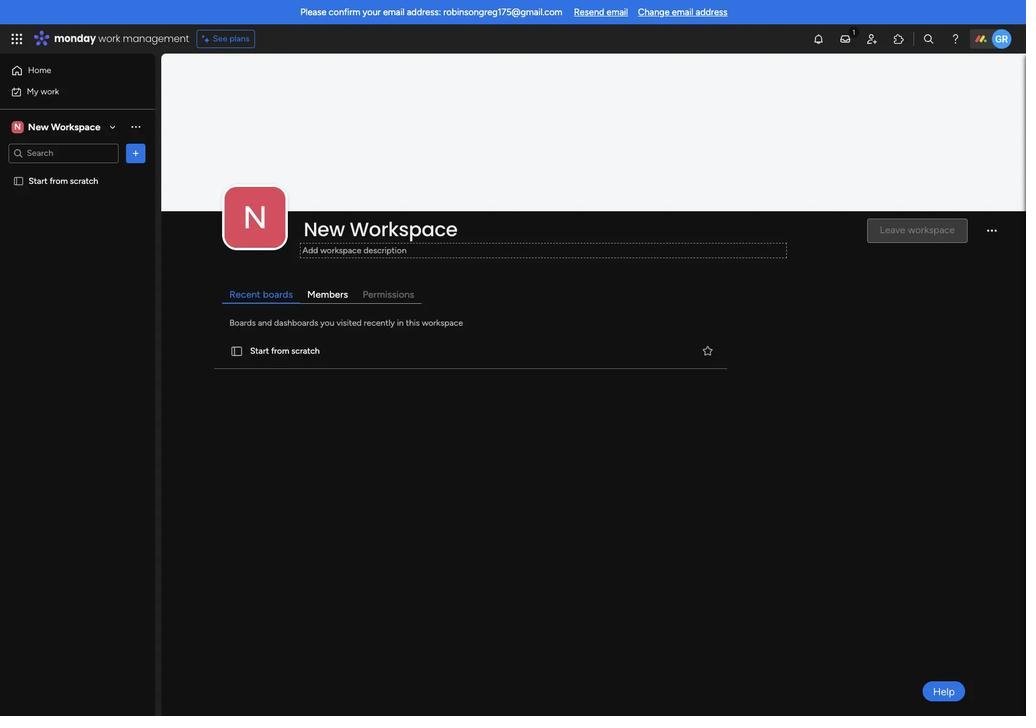 Task type: describe. For each thing, give the bounding box(es) containing it.
see plans button
[[197, 30, 255, 48]]

from for public board image
[[271, 346, 290, 356]]

workspace inside 'element'
[[51, 121, 101, 132]]

n for "workspace" 'image' to the right
[[243, 198, 267, 236]]

you
[[321, 318, 335, 328]]

1 vertical spatial workspace
[[422, 318, 463, 328]]

address
[[696, 7, 728, 18]]

visited
[[337, 318, 362, 328]]

change email address link
[[638, 7, 728, 18]]

workspace image inside workspace selection 'element'
[[12, 120, 24, 134]]

workspace selection element
[[12, 120, 102, 134]]

add
[[303, 245, 318, 256]]

1 email from the left
[[383, 7, 405, 18]]

resend email
[[574, 7, 629, 18]]

n for "workspace" 'image' within workspace selection 'element'
[[14, 122, 21, 132]]

monday work management
[[54, 32, 189, 46]]

help
[[934, 686, 956, 698]]

new workspace inside workspace selection 'element'
[[28, 121, 101, 132]]

add to favorites image
[[702, 345, 714, 357]]

email for resend email
[[607, 7, 629, 18]]

see plans
[[213, 34, 250, 44]]

my
[[27, 86, 39, 97]]

email for change email address
[[672, 7, 694, 18]]

greg robinson image
[[993, 29, 1012, 49]]

0 vertical spatial workspace
[[321, 245, 362, 256]]

start from scratch for public board icon in the top of the page
[[29, 176, 98, 186]]

workspace options image
[[130, 121, 142, 133]]

please confirm your email address: robinsongreg175@gmail.com
[[301, 7, 563, 18]]

see
[[213, 34, 228, 44]]

this
[[406, 318, 420, 328]]

members
[[308, 289, 348, 300]]

start from scratch link
[[212, 334, 730, 369]]

boards and dashboards you visited recently in this workspace
[[230, 318, 463, 328]]

Search in workspace field
[[26, 146, 102, 160]]

public board image
[[230, 345, 244, 358]]

help image
[[950, 33, 962, 45]]

1 vertical spatial workspace
[[350, 215, 458, 243]]

recently
[[364, 318, 395, 328]]

work for my
[[41, 86, 59, 97]]

change email address
[[638, 7, 728, 18]]

start for public board image
[[250, 346, 269, 356]]

public board image
[[13, 175, 24, 187]]

change
[[638, 7, 670, 18]]

v2 ellipsis image
[[988, 230, 998, 240]]

description
[[364, 245, 407, 256]]



Task type: locate. For each thing, give the bounding box(es) containing it.
email right "resend"
[[607, 7, 629, 18]]

1 horizontal spatial start
[[250, 346, 269, 356]]

monday
[[54, 32, 96, 46]]

please
[[301, 7, 327, 18]]

home
[[28, 65, 51, 76]]

1 horizontal spatial work
[[98, 32, 120, 46]]

0 horizontal spatial workspace
[[321, 245, 362, 256]]

1 horizontal spatial n
[[243, 198, 267, 236]]

0 vertical spatial start from scratch
[[29, 176, 98, 186]]

1 horizontal spatial email
[[607, 7, 629, 18]]

robinsongreg175@gmail.com
[[444, 7, 563, 18]]

0 vertical spatial new workspace
[[28, 121, 101, 132]]

new inside workspace selection 'element'
[[28, 121, 49, 132]]

work
[[98, 32, 120, 46], [41, 86, 59, 97]]

confirm
[[329, 7, 361, 18]]

start from scratch for public board image
[[250, 346, 320, 356]]

boards
[[263, 289, 293, 300]]

scratch down search in workspace field
[[70, 176, 98, 186]]

0 vertical spatial start
[[29, 176, 48, 186]]

boards
[[230, 318, 256, 328]]

from for public board icon in the top of the page
[[50, 176, 68, 186]]

3 email from the left
[[672, 7, 694, 18]]

new
[[28, 121, 49, 132], [304, 215, 345, 243]]

scratch down dashboards
[[292, 346, 320, 356]]

1 vertical spatial new workspace
[[304, 215, 458, 243]]

invite members image
[[867, 33, 879, 45]]

1 horizontal spatial from
[[271, 346, 290, 356]]

scratch
[[70, 176, 98, 186], [292, 346, 320, 356]]

n
[[14, 122, 21, 132], [243, 198, 267, 236]]

2 horizontal spatial email
[[672, 7, 694, 18]]

email right 'your' at the top left
[[383, 7, 405, 18]]

start from scratch down search in workspace field
[[29, 176, 98, 186]]

0 horizontal spatial from
[[50, 176, 68, 186]]

in
[[397, 318, 404, 328]]

0 vertical spatial workspace image
[[12, 120, 24, 134]]

email right change
[[672, 7, 694, 18]]

add workspace description
[[303, 245, 407, 256]]

1 vertical spatial start
[[250, 346, 269, 356]]

0 horizontal spatial scratch
[[70, 176, 98, 186]]

option
[[0, 170, 155, 172]]

n inside workspace selection 'element'
[[14, 122, 21, 132]]

start from scratch down dashboards
[[250, 346, 320, 356]]

n inside n dropdown button
[[243, 198, 267, 236]]

0 horizontal spatial work
[[41, 86, 59, 97]]

inbox image
[[840, 33, 852, 45]]

1 vertical spatial work
[[41, 86, 59, 97]]

new workspace
[[28, 121, 101, 132], [304, 215, 458, 243]]

from down and
[[271, 346, 290, 356]]

permissions
[[363, 289, 415, 300]]

workspace image
[[12, 120, 24, 134], [225, 187, 286, 248]]

from down search in workspace field
[[50, 176, 68, 186]]

1 horizontal spatial new
[[304, 215, 345, 243]]

0 vertical spatial new
[[28, 121, 49, 132]]

your
[[363, 7, 381, 18]]

recent boards
[[230, 289, 293, 300]]

1 horizontal spatial start from scratch
[[250, 346, 320, 356]]

resend email link
[[574, 7, 629, 18]]

1 horizontal spatial workspace
[[350, 215, 458, 243]]

recent
[[230, 289, 261, 300]]

home button
[[7, 61, 131, 80]]

0 vertical spatial workspace
[[51, 121, 101, 132]]

2 email from the left
[[607, 7, 629, 18]]

workspace
[[321, 245, 362, 256], [422, 318, 463, 328]]

select product image
[[11, 33, 23, 45]]

0 horizontal spatial start from scratch
[[29, 176, 98, 186]]

0 vertical spatial scratch
[[70, 176, 98, 186]]

workspace up search in workspace field
[[51, 121, 101, 132]]

start for public board icon in the top of the page
[[29, 176, 48, 186]]

1 horizontal spatial workspace
[[422, 318, 463, 328]]

scratch inside list box
[[70, 176, 98, 186]]

work right monday
[[98, 32, 120, 46]]

my work button
[[7, 82, 131, 101]]

email
[[383, 7, 405, 18], [607, 7, 629, 18], [672, 7, 694, 18]]

0 horizontal spatial start
[[29, 176, 48, 186]]

workspace
[[51, 121, 101, 132], [350, 215, 458, 243]]

new up add
[[304, 215, 345, 243]]

1 vertical spatial scratch
[[292, 346, 320, 356]]

1 horizontal spatial new workspace
[[304, 215, 458, 243]]

start from scratch list box
[[0, 168, 155, 356]]

dashboards
[[274, 318, 319, 328]]

1 vertical spatial n
[[243, 198, 267, 236]]

resend
[[574, 7, 605, 18]]

start from scratch
[[29, 176, 98, 186], [250, 346, 320, 356]]

1 horizontal spatial workspace image
[[225, 187, 286, 248]]

n button
[[225, 187, 286, 248]]

and
[[258, 318, 272, 328]]

from
[[50, 176, 68, 186], [271, 346, 290, 356]]

1 vertical spatial start from scratch
[[250, 346, 320, 356]]

scratch for public board image
[[292, 346, 320, 356]]

notifications image
[[813, 33, 825, 45]]

0 horizontal spatial workspace image
[[12, 120, 24, 134]]

0 horizontal spatial new
[[28, 121, 49, 132]]

1 vertical spatial new
[[304, 215, 345, 243]]

apps image
[[894, 33, 906, 45]]

work right my
[[41, 86, 59, 97]]

search everything image
[[923, 33, 936, 45]]

new workspace up description
[[304, 215, 458, 243]]

plans
[[230, 34, 250, 44]]

workspace right this
[[422, 318, 463, 328]]

new down my work
[[28, 121, 49, 132]]

start from scratch inside list box
[[29, 176, 98, 186]]

1 vertical spatial from
[[271, 346, 290, 356]]

from inside list box
[[50, 176, 68, 186]]

0 vertical spatial n
[[14, 122, 21, 132]]

1 image
[[849, 25, 860, 39]]

new workspace up search in workspace field
[[28, 121, 101, 132]]

address:
[[407, 7, 441, 18]]

work for monday
[[98, 32, 120, 46]]

workspace up description
[[350, 215, 458, 243]]

1 horizontal spatial scratch
[[292, 346, 320, 356]]

work inside 'button'
[[41, 86, 59, 97]]

0 vertical spatial work
[[98, 32, 120, 46]]

my work
[[27, 86, 59, 97]]

start right public board image
[[250, 346, 269, 356]]

management
[[123, 32, 189, 46]]

options image
[[130, 147, 142, 159]]

0 horizontal spatial email
[[383, 7, 405, 18]]

help button
[[924, 682, 966, 702]]

0 horizontal spatial workspace
[[51, 121, 101, 132]]

New Workspace field
[[301, 215, 858, 243]]

workspace right add
[[321, 245, 362, 256]]

start inside list box
[[29, 176, 48, 186]]

start
[[29, 176, 48, 186], [250, 346, 269, 356]]

0 horizontal spatial n
[[14, 122, 21, 132]]

start right public board icon in the top of the page
[[29, 176, 48, 186]]

0 horizontal spatial new workspace
[[28, 121, 101, 132]]

scratch for public board icon in the top of the page
[[70, 176, 98, 186]]

1 vertical spatial workspace image
[[225, 187, 286, 248]]

0 vertical spatial from
[[50, 176, 68, 186]]



Task type: vqa. For each thing, say whether or not it's contained in the screenshot.
the top Start
yes



